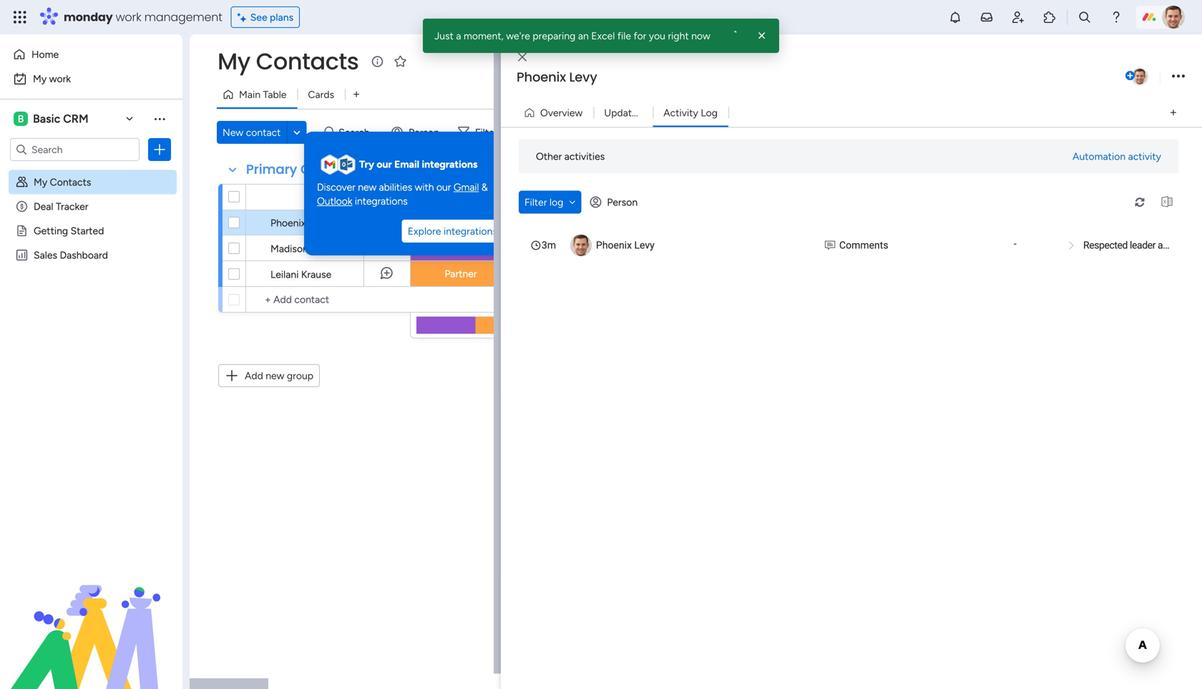 Task type: describe. For each thing, give the bounding box(es) containing it.
work for monday
[[116, 9, 141, 25]]

0 horizontal spatial my contacts
[[34, 176, 91, 188]]

refresh image
[[1129, 197, 1152, 208]]

activities
[[565, 150, 605, 163]]

1 vertical spatial phoenix
[[271, 217, 306, 229]]

1 horizontal spatial person button
[[585, 191, 647, 214]]

getting
[[34, 225, 68, 237]]

2 horizontal spatial levy
[[635, 240, 655, 251]]

my up deal
[[34, 176, 47, 188]]

terry turtle image
[[1131, 67, 1150, 86]]

right
[[668, 30, 689, 42]]

1 customer from the top
[[439, 217, 483, 229]]

automation
[[1073, 150, 1126, 163]]

My Contacts field
[[214, 45, 363, 77]]

public dashboard image
[[15, 248, 29, 262]]

crm
[[63, 112, 89, 126]]

outlook button
[[317, 194, 353, 208]]

discover
[[317, 181, 356, 193]]

search everything image
[[1078, 10, 1093, 24]]

0 vertical spatial integrations
[[422, 158, 478, 171]]

Primary Contacts field
[[243, 160, 364, 179]]

help
[[1142, 653, 1168, 668]]

dapulse addbtn image
[[1126, 72, 1136, 81]]

+ Add contact text field
[[253, 291, 404, 309]]

home
[[32, 48, 59, 61]]

just
[[435, 30, 454, 42]]

excel
[[592, 30, 615, 42]]

home option
[[9, 43, 174, 66]]

activity log
[[664, 107, 718, 119]]

an
[[578, 30, 589, 42]]

main table button
[[217, 83, 297, 106]]

my work
[[33, 73, 71, 85]]

Search in workspace field
[[30, 141, 120, 158]]

file
[[618, 30, 632, 42]]

add
[[245, 370, 263, 382]]

integrations inside discover new abilities with our gmail & outlook integrations
[[355, 195, 408, 207]]

automation activity button
[[1068, 145, 1168, 168]]

updates / 1 button
[[594, 101, 655, 124]]

deal tracker
[[34, 200, 88, 213]]

contacts up "tracker"
[[50, 176, 91, 188]]

angle down image
[[294, 127, 301, 138]]

new contact
[[223, 126, 281, 139]]

contacts for primary contacts field
[[301, 160, 361, 179]]

see plans button
[[231, 6, 300, 28]]

0 horizontal spatial person button
[[386, 121, 448, 144]]

close image
[[518, 52, 527, 62]]

updates / 1
[[605, 107, 655, 119]]

0 vertical spatial my contacts
[[218, 45, 359, 77]]

loading image
[[726, 28, 742, 44]]

contact
[[310, 191, 347, 203]]

leilani
[[271, 269, 299, 281]]

comments
[[840, 240, 889, 251]]

explore integrations button
[[402, 220, 503, 243]]

a
[[456, 30, 461, 42]]

respected leader and fellow 
[[1084, 240, 1203, 251]]

contacts for the my contacts field
[[256, 45, 359, 77]]

notifications image
[[949, 10, 963, 24]]

group
[[287, 370, 314, 382]]

filter for filter
[[475, 126, 498, 139]]

just a moment, we're preparing an excel file for you right now
[[435, 30, 711, 42]]

abilities
[[379, 181, 413, 193]]

explore
[[408, 225, 441, 237]]

cards button
[[297, 83, 345, 106]]

filter log button
[[519, 191, 582, 214]]

phoenix levy inside field
[[517, 68, 598, 86]]

filter button
[[452, 121, 520, 144]]

/
[[645, 107, 649, 119]]

table
[[263, 88, 287, 101]]

2 customer from the top
[[439, 242, 483, 254]]

activity
[[664, 107, 699, 119]]

public board image
[[15, 224, 29, 238]]

add new group button
[[218, 364, 320, 387]]

try
[[359, 158, 374, 171]]

getting started
[[34, 225, 104, 237]]

updates
[[605, 107, 642, 119]]

just a moment, we're preparing an excel file for you right now alert
[[423, 19, 780, 53]]

you
[[649, 30, 666, 42]]

export to excel image
[[1156, 197, 1179, 208]]

new for add
[[266, 370, 285, 382]]

filter log
[[525, 196, 564, 208]]

now
[[692, 30, 711, 42]]

main table
[[239, 88, 287, 101]]

phoenix inside field
[[517, 68, 566, 86]]

log
[[701, 107, 718, 119]]

other activities
[[536, 150, 605, 163]]

sales
[[34, 249, 57, 261]]

main
[[239, 88, 261, 101]]

other
[[536, 150, 562, 163]]

select product image
[[13, 10, 27, 24]]

my inside option
[[33, 73, 47, 85]]

add to favorites image
[[393, 54, 408, 68]]

3m
[[542, 240, 556, 251]]

gmail
[[454, 181, 479, 193]]

&
[[482, 181, 488, 193]]

discover new abilities with our gmail & outlook integrations
[[317, 181, 488, 207]]



Task type: locate. For each thing, give the bounding box(es) containing it.
0 horizontal spatial person
[[409, 126, 440, 139]]

0 vertical spatial customer
[[439, 217, 483, 229]]

new right add
[[266, 370, 285, 382]]

0 vertical spatial phoenix levy
[[517, 68, 598, 86]]

1 vertical spatial new
[[266, 370, 285, 382]]

my contacts up "table"
[[218, 45, 359, 77]]

person for the leftmost person popup button
[[409, 126, 440, 139]]

v2 long text column image
[[826, 238, 836, 253]]

dashboard
[[60, 249, 108, 261]]

1 vertical spatial phoenix levy
[[271, 217, 330, 229]]

0 vertical spatial levy
[[570, 68, 598, 86]]

1 vertical spatial filter
[[525, 196, 547, 208]]

1 horizontal spatial work
[[116, 9, 141, 25]]

new for discover
[[358, 181, 377, 193]]

activity
[[1129, 150, 1162, 163]]

leilani krause
[[271, 269, 332, 281]]

integrations inside button
[[444, 225, 498, 237]]

new
[[358, 181, 377, 193], [266, 370, 285, 382]]

lottie animation image
[[0, 545, 183, 690]]

lottie animation element
[[0, 545, 183, 690]]

monday
[[64, 9, 113, 25]]

customer down explore integrations
[[439, 242, 483, 254]]

phoenix levy
[[517, 68, 598, 86], [271, 217, 330, 229], [596, 240, 655, 251]]

new contact button
[[217, 121, 287, 144]]

contact
[[246, 126, 281, 139]]

0 horizontal spatial options image
[[153, 142, 167, 157]]

integrations
[[422, 158, 478, 171], [355, 195, 408, 207], [444, 225, 498, 237]]

work right monday
[[116, 9, 141, 25]]

1 horizontal spatial filter
[[525, 196, 547, 208]]

invite members image
[[1012, 10, 1026, 24]]

add view image
[[1171, 108, 1177, 118]]

options image
[[1173, 67, 1186, 86], [153, 142, 167, 157]]

1 vertical spatial options image
[[153, 142, 167, 157]]

our right the with
[[437, 181, 451, 193]]

0 horizontal spatial phoenix
[[271, 217, 306, 229]]

workspace image
[[14, 111, 28, 127]]

1 horizontal spatial phoenix
[[517, 68, 566, 86]]

person for person popup button to the right
[[607, 196, 638, 208]]

work for my
[[49, 73, 71, 85]]

workspace options image
[[153, 112, 167, 126]]

person up try our email integrations
[[409, 126, 440, 139]]

2 vertical spatial integrations
[[444, 225, 498, 237]]

filter inside popup button
[[475, 126, 498, 139]]

automation activity
[[1073, 150, 1162, 163]]

new down the try
[[358, 181, 377, 193]]

madison doyle
[[271, 243, 337, 255]]

0 horizontal spatial filter
[[475, 126, 498, 139]]

v2 search image
[[325, 124, 335, 141]]

explore integrations
[[408, 225, 498, 237]]

fellow
[[1176, 240, 1201, 251]]

email
[[395, 158, 420, 171]]

see
[[250, 11, 268, 23]]

we're
[[506, 30, 530, 42]]

filter for filter log
[[525, 196, 547, 208]]

phoenix
[[517, 68, 566, 86], [271, 217, 306, 229], [596, 240, 632, 251]]

our inside discover new abilities with our gmail & outlook integrations
[[437, 181, 451, 193]]

1 vertical spatial person
[[607, 196, 638, 208]]

activity log button
[[653, 101, 729, 124]]

1 horizontal spatial person
[[607, 196, 638, 208]]

outlook
[[317, 195, 353, 207]]

filter
[[475, 126, 498, 139], [525, 196, 547, 208]]

Type field
[[446, 189, 476, 205]]

1 vertical spatial integrations
[[355, 195, 408, 207]]

help image
[[1110, 10, 1124, 24]]

my up main
[[218, 45, 251, 77]]

doyle
[[311, 243, 337, 255]]

my work link
[[9, 67, 174, 90]]

started
[[71, 225, 104, 237]]

angle down image
[[570, 197, 576, 207]]

phoenix down close image
[[517, 68, 566, 86]]

cards
[[308, 88, 334, 101]]

1 horizontal spatial levy
[[570, 68, 598, 86]]

2 vertical spatial phoenix levy
[[596, 240, 655, 251]]

contacts up 'cards' button
[[256, 45, 359, 77]]

monday marketplace image
[[1043, 10, 1058, 24]]

overview
[[541, 107, 583, 119]]

my contacts up deal tracker
[[34, 176, 91, 188]]

0 horizontal spatial our
[[377, 158, 392, 171]]

1 horizontal spatial our
[[437, 181, 451, 193]]

update feed image
[[980, 10, 995, 24]]

basic crm
[[33, 112, 89, 126]]

our right the try
[[377, 158, 392, 171]]

help button
[[1130, 649, 1180, 672]]

1 horizontal spatial new
[[358, 181, 377, 193]]

work inside option
[[49, 73, 71, 85]]

list box
[[0, 167, 183, 461]]

work
[[116, 9, 141, 25], [49, 73, 71, 85]]

0 vertical spatial person button
[[386, 121, 448, 144]]

overview button
[[518, 101, 594, 124]]

0 vertical spatial options image
[[1173, 67, 1186, 86]]

show board description image
[[369, 54, 386, 69]]

Search field
[[335, 122, 378, 142]]

2 horizontal spatial phoenix
[[596, 240, 632, 251]]

person
[[409, 126, 440, 139], [607, 196, 638, 208]]

madison
[[271, 243, 309, 255]]

management
[[144, 9, 222, 25]]

options image down workspace options image
[[153, 142, 167, 157]]

0 vertical spatial person
[[409, 126, 440, 139]]

workspace selection element
[[14, 110, 91, 127]]

terry turtle image
[[1163, 6, 1186, 29]]

see plans
[[250, 11, 294, 23]]

our
[[377, 158, 392, 171], [437, 181, 451, 193]]

list box containing my contacts
[[0, 167, 183, 461]]

for
[[634, 30, 647, 42]]

plans
[[270, 11, 294, 23]]

leader
[[1131, 240, 1156, 251]]

add new group
[[245, 370, 314, 382]]

contacts inside field
[[301, 160, 361, 179]]

person button up try our email integrations
[[386, 121, 448, 144]]

1
[[651, 107, 655, 119]]

0 horizontal spatial levy
[[308, 217, 330, 229]]

person right angle down image
[[607, 196, 638, 208]]

contacts up "discover"
[[301, 160, 361, 179]]

filter up &
[[475, 126, 498, 139]]

respected
[[1084, 240, 1128, 251]]

moment,
[[464, 30, 504, 42]]

1 vertical spatial work
[[49, 73, 71, 85]]

tracker
[[56, 200, 88, 213]]

1 horizontal spatial options image
[[1173, 67, 1186, 86]]

1 vertical spatial our
[[437, 181, 451, 193]]

integrations up gmail
[[422, 158, 478, 171]]

0 horizontal spatial new
[[266, 370, 285, 382]]

new inside button
[[266, 370, 285, 382]]

close image
[[755, 29, 770, 43]]

0 vertical spatial new
[[358, 181, 377, 193]]

deal
[[34, 200, 53, 213]]

options image up add view icon
[[1173, 67, 1186, 86]]

option
[[0, 169, 183, 172]]

with
[[415, 181, 434, 193]]

home link
[[9, 43, 174, 66]]

1 vertical spatial levy
[[308, 217, 330, 229]]

person button right angle down image
[[585, 191, 647, 214]]

new
[[223, 126, 244, 139]]

Phoenix Levy field
[[513, 68, 1123, 87]]

0 vertical spatial our
[[377, 158, 392, 171]]

1 vertical spatial person button
[[585, 191, 647, 214]]

integrations down abilities
[[355, 195, 408, 207]]

type
[[450, 191, 472, 203]]

primary contacts
[[246, 160, 361, 179]]

and
[[1159, 240, 1174, 251]]

basic
[[33, 112, 60, 126]]

try our email integrations
[[359, 158, 478, 171]]

filter inside button
[[525, 196, 547, 208]]

work down home
[[49, 73, 71, 85]]

customer down type
[[439, 217, 483, 229]]

krause
[[301, 269, 332, 281]]

add view image
[[354, 89, 360, 100]]

phoenix up madison
[[271, 217, 306, 229]]

filter left log
[[525, 196, 547, 208]]

integrations down 'type' field
[[444, 225, 498, 237]]

new inside discover new abilities with our gmail & outlook integrations
[[358, 181, 377, 193]]

2 vertical spatial phoenix
[[596, 240, 632, 251]]

0 vertical spatial filter
[[475, 126, 498, 139]]

my work option
[[9, 67, 174, 90]]

partner
[[445, 268, 477, 280]]

0 horizontal spatial work
[[49, 73, 71, 85]]

gmail button
[[454, 180, 479, 194]]

1 vertical spatial my contacts
[[34, 176, 91, 188]]

primary
[[246, 160, 297, 179]]

1 horizontal spatial my contacts
[[218, 45, 359, 77]]

b
[[18, 113, 24, 125]]

0 vertical spatial work
[[116, 9, 141, 25]]

levy inside field
[[570, 68, 598, 86]]

my contacts
[[218, 45, 359, 77], [34, 176, 91, 188]]

monday work management
[[64, 9, 222, 25]]

log
[[550, 196, 564, 208]]

my down home
[[33, 73, 47, 85]]

phoenix right 3m
[[596, 240, 632, 251]]

2 vertical spatial levy
[[635, 240, 655, 251]]

alert inside the just a moment, we're preparing an excel file for you right now alert
[[726, 28, 742, 44]]

0 vertical spatial phoenix
[[517, 68, 566, 86]]

1 vertical spatial customer
[[439, 242, 483, 254]]

alert
[[726, 28, 742, 44]]

sales dashboard
[[34, 249, 108, 261]]



Task type: vqa. For each thing, say whether or not it's contained in the screenshot.
top Close image
yes



